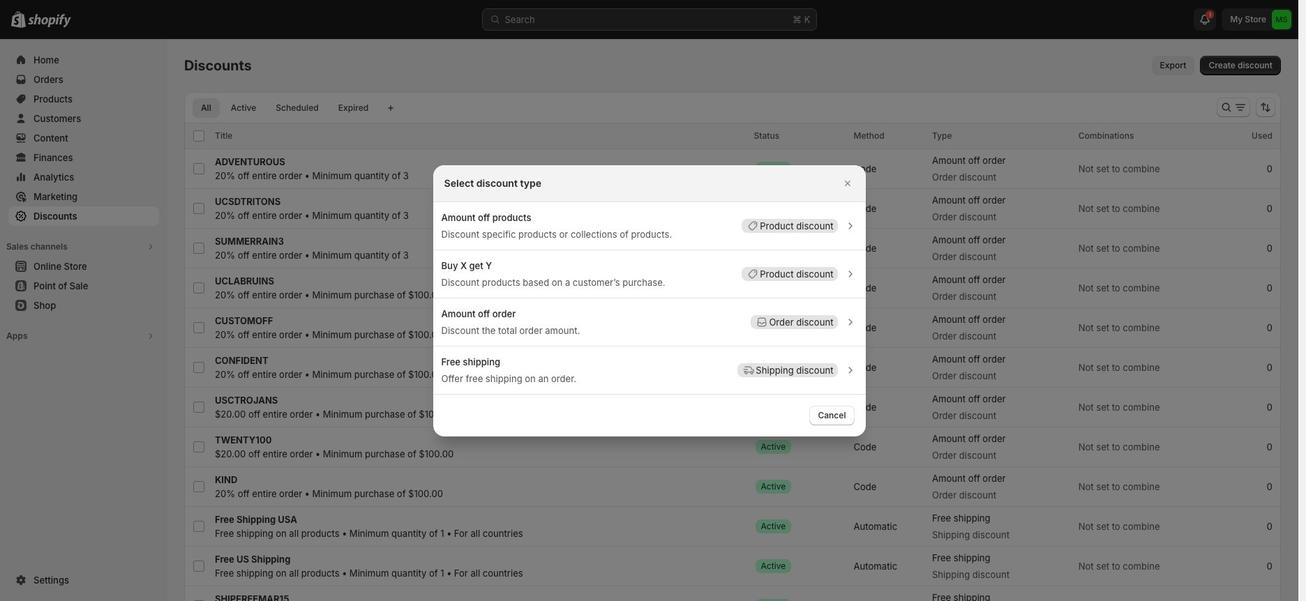 Task type: vqa. For each thing, say whether or not it's contained in the screenshot.
"Add your first product"
no



Task type: describe. For each thing, give the bounding box(es) containing it.
shopify image
[[28, 14, 71, 28]]



Task type: locate. For each thing, give the bounding box(es) containing it.
dialog
[[0, 165, 1298, 436]]

tab list
[[190, 98, 380, 118]]



